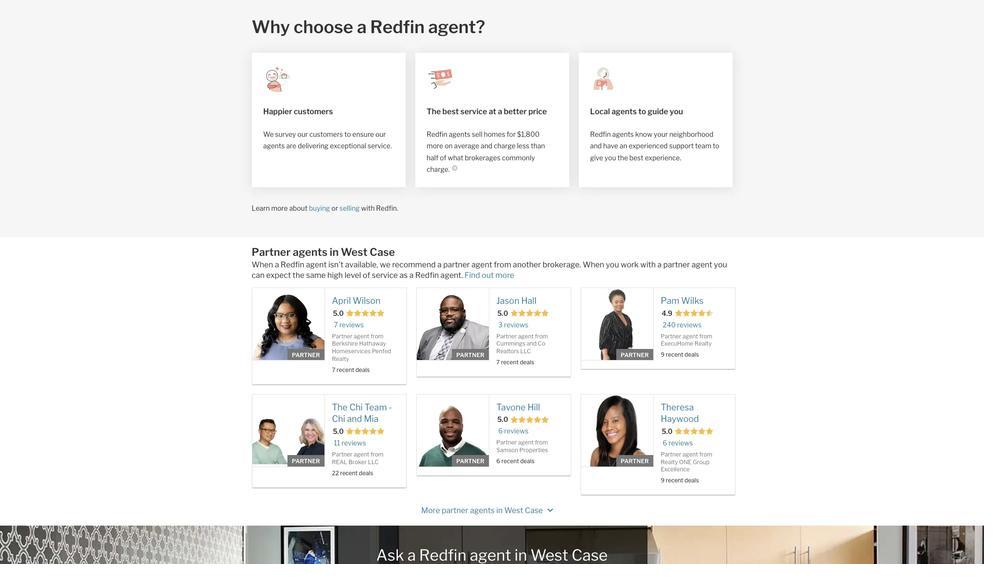 Task type: vqa. For each thing, say whether or not it's contained in the screenshot.


Task type: describe. For each thing, give the bounding box(es) containing it.
realty inside 6 reviews partner agent from realty one group excellence 9 recent deals
[[661, 459, 678, 466]]

the chi team - chi and mia 5.0
[[332, 403, 392, 436]]

team
[[695, 142, 712, 150]]

the for chi
[[332, 403, 348, 413]]

5.0 for jason hall
[[497, 310, 508, 318]]

with inside when a redfin agent isn't available, we recommend a partner agent from another brokerage. when you work with a partner agent you can expect the same high level of service as a redfin agent.
[[640, 261, 656, 270]]

2 vertical spatial 6
[[496, 458, 500, 465]]

on
[[445, 142, 453, 150]]

$1,800
[[517, 130, 540, 138]]

1 vertical spatial in
[[496, 507, 503, 516]]

0 vertical spatial 7
[[334, 321, 338, 329]]

240
[[663, 321, 676, 329]]

buying
[[309, 204, 330, 212]]

happier
[[263, 107, 292, 116]]

rating 5 out of 5 element for hall
[[511, 310, 549, 319]]

less
[[517, 142, 530, 150]]

brokerages
[[465, 154, 501, 162]]

one
[[679, 459, 692, 466]]

half
[[427, 154, 438, 162]]

from inside when a redfin agent isn't available, we recommend a partner agent from another brokerage. when you work with a partner agent you can expect the same high level of service as a redfin agent.
[[494, 261, 511, 270]]

we
[[380, 261, 391, 270]]

rating 5 out of 5 element for wilson
[[346, 310, 385, 319]]

know
[[635, 130, 653, 138]]

maryland real estate agent the chi team - chi and mia image
[[252, 395, 324, 467]]

partner up agent.
[[443, 261, 470, 270]]

agent for pam wilks
[[683, 333, 698, 340]]

jason hall 5.0
[[496, 296, 537, 318]]

11 reviews link
[[334, 439, 366, 448]]

1 horizontal spatial to
[[638, 107, 646, 116]]

price
[[528, 107, 547, 116]]

6 reviews partner agent from samson properties 6 recent deals
[[496, 428, 548, 465]]

6 reviews partner agent from realty one group excellence 9 recent deals
[[661, 439, 712, 485]]

and inside redfin agents know your neighborhood and have an experienced support team to give you the best experience.
[[590, 142, 602, 150]]

ensure
[[352, 130, 374, 138]]

find
[[465, 271, 480, 280]]

as
[[400, 271, 408, 280]]

3
[[498, 321, 503, 329]]

samson
[[496, 447, 518, 454]]

charge.
[[427, 165, 450, 174]]

from for pam wilks
[[699, 333, 712, 340]]

hall
[[521, 296, 537, 306]]

partner agents in west case
[[252, 246, 395, 259]]

2 when from the left
[[583, 261, 604, 270]]

redfin agents know your neighborhood and have an experienced support team to give you the best experience.
[[590, 130, 720, 162]]

pam wilks 4.9
[[661, 296, 704, 318]]

partner up "pam"
[[663, 261, 690, 270]]

partner inside 6 reviews partner agent from realty one group excellence 9 recent deals
[[661, 451, 681, 459]]

learn more about buying or selling with redfin.
[[252, 204, 398, 212]]

another
[[513, 261, 541, 270]]

the best service at a better price
[[427, 107, 547, 116]]

partner inside the "11 reviews partner agent from real broker llc 22 recent deals"
[[332, 451, 353, 459]]

realtors
[[496, 348, 519, 355]]

execuhome
[[661, 341, 693, 348]]

find out more link
[[465, 271, 514, 280]]

realty inside 7 reviews partner agent from berkshire hathaway homeservices penfed realty 7 recent deals
[[332, 356, 349, 363]]

you inside redfin agents know your neighborhood and have an experienced support team to give you the best experience.
[[605, 154, 616, 162]]

wilson
[[353, 296, 381, 306]]

experience.
[[645, 154, 681, 162]]

agent up same
[[306, 261, 327, 270]]

best inside redfin agents know your neighborhood and have an experienced support team to give you the best experience.
[[630, 154, 644, 162]]

brokerage.
[[543, 261, 581, 270]]

more
[[421, 507, 440, 516]]

excellence
[[661, 466, 690, 474]]

recommend
[[392, 261, 436, 270]]

maryland real estate agent jason hall image
[[417, 288, 489, 361]]

deals inside 7 reviews partner agent from berkshire hathaway homeservices penfed realty 7 recent deals
[[355, 367, 370, 374]]

1 vertical spatial case
[[525, 507, 543, 516]]

haywood
[[661, 415, 699, 425]]

redfin agents sell homes for $1,800 more on average and charge less than half of what brokerages commonly charge.
[[427, 130, 545, 174]]

the for best
[[427, 107, 441, 116]]

0 horizontal spatial best
[[443, 107, 459, 116]]

rating 5 out of 5 element for chi
[[346, 428, 385, 438]]

average
[[454, 142, 479, 150]]

a right choose
[[357, 16, 367, 37]]

partner inside 3 reviews partner agent from cummings and co realtors llc 7 recent deals
[[496, 333, 517, 340]]

hathaway
[[359, 341, 386, 348]]

3 reviews partner agent from cummings and co realtors llc 7 recent deals
[[496, 321, 548, 366]]

agent.
[[441, 271, 463, 280]]

work
[[621, 261, 639, 270]]

broker
[[349, 459, 367, 466]]

from for jason hall
[[535, 333, 548, 340]]

more inside redfin agents sell homes for $1,800 more on average and charge less than half of what brokerages commonly charge.
[[427, 142, 443, 150]]

neighborhood
[[669, 130, 714, 138]]

your
[[654, 130, 668, 138]]

of inside when a redfin agent isn't available, we recommend a partner agent from another brokerage. when you work with a partner agent you can expect the same high level of service as a redfin agent.
[[363, 271, 370, 280]]

from for theresa haywood
[[699, 451, 712, 459]]

charge
[[494, 142, 516, 150]]

maryland real estate agent april wilson image
[[252, 288, 324, 361]]

2 horizontal spatial more
[[495, 271, 514, 280]]

6 reviews link for hill
[[498, 427, 529, 436]]

disclaimer image
[[452, 165, 458, 171]]

give
[[590, 154, 603, 162]]

theresa
[[661, 403, 694, 413]]

pam wilks link
[[661, 296, 728, 308]]

of inside redfin agents sell homes for $1,800 more on average and charge less than half of what brokerages commonly charge.
[[440, 154, 446, 162]]

reviews for wilson
[[339, 321, 364, 329]]

agent up out
[[472, 261, 492, 270]]

0 horizontal spatial more
[[271, 204, 288, 212]]

llc inside 3 reviews partner agent from cummings and co realtors llc 7 recent deals
[[520, 348, 531, 355]]

deals inside 240 reviews partner agent from execuhome realty 9 recent deals
[[685, 352, 699, 359]]

penfed
[[372, 348, 391, 355]]

1 vertical spatial chi
[[332, 415, 345, 425]]

jason hall link
[[496, 296, 563, 308]]

agents for sell
[[449, 130, 470, 138]]

to inside redfin agents know your neighborhood and have an experienced support team to give you the best experience.
[[713, 142, 720, 150]]

22
[[332, 470, 339, 477]]

7 reviews link
[[334, 321, 364, 330]]

agent for theresa haywood
[[683, 451, 698, 459]]

local agents to guide you
[[590, 107, 683, 116]]

7 for jason hall
[[496, 359, 500, 366]]

redfin.
[[376, 204, 398, 212]]

isn't
[[328, 261, 344, 270]]

-
[[389, 403, 392, 413]]

mia
[[364, 415, 379, 425]]

april
[[332, 296, 351, 306]]

customers inside the we survey our customers to ensure our agents are delivering exceptional service.
[[309, 130, 343, 138]]

hill
[[528, 403, 540, 413]]

you up 'pam wilks' link
[[714, 261, 727, 270]]

a up expect
[[275, 261, 279, 270]]

5.0 for theresa haywood
[[662, 428, 673, 436]]

service.
[[368, 142, 392, 150]]

agents for in
[[293, 246, 328, 259]]

tavone
[[496, 403, 526, 413]]

april wilson 5.0
[[332, 296, 381, 318]]

agent up 'pam wilks' link
[[692, 261, 712, 270]]

delivering
[[298, 142, 329, 150]]

to inside the we survey our customers to ensure our agents are delivering exceptional service.
[[344, 130, 351, 138]]

reviews for haywood
[[669, 439, 693, 448]]

from for tavone hill
[[535, 440, 548, 447]]

partner inside 7 reviews partner agent from berkshire hathaway homeservices penfed realty 7 recent deals
[[332, 333, 353, 340]]

high
[[327, 271, 343, 280]]

choose
[[294, 16, 353, 37]]



Task type: locate. For each thing, give the bounding box(es) containing it.
recent down homeservices
[[337, 367, 354, 374]]

with right the "work"
[[640, 261, 656, 270]]

from up co
[[535, 333, 548, 340]]

agent up broker
[[354, 451, 369, 459]]

3 reviews link
[[498, 321, 529, 330]]

best up the on at the top left
[[443, 107, 459, 116]]

0 horizontal spatial the
[[293, 271, 305, 280]]

6 for tavone hill
[[498, 428, 503, 436]]

agents for to
[[612, 107, 637, 116]]

recent inside the "11 reviews partner agent from real broker llc 22 recent deals"
[[340, 470, 358, 477]]

a right as
[[409, 271, 414, 280]]

experienced
[[629, 142, 668, 150]]

and inside 3 reviews partner agent from cummings and co realtors llc 7 recent deals
[[527, 341, 537, 348]]

for
[[507, 130, 516, 138]]

about
[[289, 204, 308, 212]]

recent down execuhome
[[666, 352, 683, 359]]

a right at
[[498, 107, 502, 116]]

0 vertical spatial the
[[427, 107, 441, 116]]

1 vertical spatial 9
[[661, 478, 665, 485]]

0 horizontal spatial of
[[363, 271, 370, 280]]

0 vertical spatial customers
[[294, 107, 333, 116]]

the inside the chi team - chi and mia 5.0
[[332, 403, 348, 413]]

chi left team at left bottom
[[350, 403, 363, 413]]

with
[[361, 204, 375, 212], [640, 261, 656, 270]]

to left the guide
[[638, 107, 646, 116]]

rating 5 out of 5 element down theresa haywood link
[[675, 428, 714, 438]]

a
[[357, 16, 367, 37], [498, 107, 502, 116], [275, 261, 279, 270], [437, 261, 442, 270], [658, 261, 662, 270], [409, 271, 414, 280]]

2 vertical spatial more
[[495, 271, 514, 280]]

maryland real estate agent theresa haywood image
[[581, 395, 653, 467]]

1 when from the left
[[252, 261, 273, 270]]

1 horizontal spatial when
[[583, 261, 604, 270]]

1 vertical spatial service
[[372, 271, 398, 280]]

berkshire
[[332, 341, 358, 348]]

real
[[332, 459, 347, 466]]

0 vertical spatial case
[[370, 246, 395, 259]]

1 our from the left
[[297, 130, 308, 138]]

from for april wilson
[[371, 333, 384, 340]]

realty inside 240 reviews partner agent from execuhome realty 9 recent deals
[[695, 341, 712, 348]]

6 inside 6 reviews partner agent from realty one group excellence 9 recent deals
[[663, 439, 667, 448]]

reviews down rating 4.9 out of 5 element
[[677, 321, 702, 329]]

0 horizontal spatial llc
[[368, 459, 379, 466]]

1 vertical spatial with
[[640, 261, 656, 270]]

reviews inside 6 reviews partner agent from samson properties 6 recent deals
[[504, 428, 529, 436]]

with right selling
[[361, 204, 375, 212]]

1 horizontal spatial service
[[461, 107, 487, 116]]

2 horizontal spatial to
[[713, 142, 720, 150]]

the chi team - chi and mia link
[[332, 402, 399, 426]]

deals inside the "11 reviews partner agent from real broker llc 22 recent deals"
[[359, 470, 373, 477]]

expect
[[266, 271, 291, 280]]

1 horizontal spatial with
[[640, 261, 656, 270]]

0 vertical spatial to
[[638, 107, 646, 116]]

1 horizontal spatial best
[[630, 154, 644, 162]]

1 horizontal spatial 6 reviews link
[[663, 439, 693, 448]]

6 down samson
[[496, 458, 500, 465]]

9 inside 6 reviews partner agent from realty one group excellence 9 recent deals
[[661, 478, 665, 485]]

0 horizontal spatial in
[[330, 246, 339, 259]]

recent inside 3 reviews partner agent from cummings and co realtors llc 7 recent deals
[[501, 359, 519, 366]]

0 vertical spatial of
[[440, 154, 446, 162]]

0 horizontal spatial the
[[332, 403, 348, 413]]

2 vertical spatial realty
[[661, 459, 678, 466]]

more up 'half'
[[427, 142, 443, 150]]

rating 5 out of 5 element for hill
[[511, 416, 549, 426]]

1 horizontal spatial case
[[525, 507, 543, 516]]

at
[[489, 107, 496, 116]]

from up group
[[699, 451, 712, 459]]

agent inside 7 reviews partner agent from berkshire hathaway homeservices penfed realty 7 recent deals
[[354, 333, 369, 340]]

and inside the chi team - chi and mia 5.0
[[347, 415, 362, 425]]

selling link
[[340, 204, 360, 212]]

more right learn
[[271, 204, 288, 212]]

0 vertical spatial 6
[[498, 428, 503, 436]]

rating 5 out of 5 element down april wilson link
[[346, 310, 385, 319]]

from inside the "11 reviews partner agent from real broker llc 22 recent deals"
[[371, 451, 384, 459]]

0 horizontal spatial case
[[370, 246, 395, 259]]

customers
[[294, 107, 333, 116], [309, 130, 343, 138]]

reviews right 11
[[342, 439, 366, 448]]

0 horizontal spatial when
[[252, 261, 273, 270]]

selling
[[340, 204, 360, 212]]

7 inside 3 reviews partner agent from cummings and co realtors llc 7 recent deals
[[496, 359, 500, 366]]

agent up one
[[683, 451, 698, 459]]

reviews inside the "11 reviews partner agent from real broker llc 22 recent deals"
[[342, 439, 366, 448]]

1 horizontal spatial the
[[427, 107, 441, 116]]

1 vertical spatial 6 reviews link
[[663, 439, 693, 448]]

to
[[638, 107, 646, 116], [344, 130, 351, 138], [713, 142, 720, 150]]

6 down the haywood on the right of page
[[663, 439, 667, 448]]

1 horizontal spatial west
[[504, 507, 523, 516]]

commonly
[[502, 154, 535, 162]]

0 horizontal spatial realty
[[332, 356, 349, 363]]

when right "brokerage."
[[583, 261, 604, 270]]

9
[[661, 352, 665, 359], [661, 478, 665, 485]]

1 vertical spatial realty
[[332, 356, 349, 363]]

1 vertical spatial the
[[332, 403, 348, 413]]

reviews for chi
[[342, 439, 366, 448]]

tavone hill link
[[496, 402, 563, 414]]

have
[[603, 142, 618, 150]]

reviews for hall
[[504, 321, 529, 329]]

5.0 down tavone
[[497, 416, 508, 424]]

maryland real estate agent pam wilks image
[[581, 288, 653, 361]]

1 vertical spatial of
[[363, 271, 370, 280]]

team
[[365, 403, 387, 413]]

agents inside redfin agents know your neighborhood and have an experienced support team to give you the best experience.
[[612, 130, 634, 138]]

group
[[693, 459, 710, 466]]

from
[[494, 261, 511, 270], [371, 333, 384, 340], [535, 333, 548, 340], [699, 333, 712, 340], [535, 440, 548, 447], [371, 451, 384, 459], [699, 451, 712, 459]]

2 our from the left
[[376, 130, 386, 138]]

recent inside 7 reviews partner agent from berkshire hathaway homeservices penfed realty 7 recent deals
[[337, 367, 354, 374]]

6 up samson
[[498, 428, 503, 436]]

tavone hill 5.0
[[496, 403, 540, 424]]

9 inside 240 reviews partner agent from execuhome realty 9 recent deals
[[661, 352, 665, 359]]

1 horizontal spatial llc
[[520, 348, 531, 355]]

5.0
[[333, 310, 344, 318], [497, 310, 508, 318], [497, 416, 508, 424], [333, 428, 344, 436], [662, 428, 673, 436]]

0 horizontal spatial 6 reviews link
[[498, 427, 529, 436]]

5.0 inside the chi team - chi and mia 5.0
[[333, 428, 344, 436]]

agent inside 240 reviews partner agent from execuhome realty 9 recent deals
[[683, 333, 698, 340]]

to up exceptional
[[344, 130, 351, 138]]

5.0 inside tavone hill 5.0
[[497, 416, 508, 424]]

reviews up one
[[669, 439, 693, 448]]

guide
[[648, 107, 668, 116]]

5.0 for tavone hill
[[497, 416, 508, 424]]

reviews inside 6 reviews partner agent from realty one group excellence 9 recent deals
[[669, 439, 693, 448]]

and left co
[[527, 341, 537, 348]]

can
[[252, 271, 265, 280]]

customers up the we survey our customers to ensure our agents are delivering exceptional service.
[[294, 107, 333, 116]]

9 down execuhome
[[661, 352, 665, 359]]

why choose a redfin agent?
[[252, 16, 485, 37]]

1 horizontal spatial chi
[[350, 403, 363, 413]]

9 down excellence
[[661, 478, 665, 485]]

0 horizontal spatial with
[[361, 204, 375, 212]]

rating 5 out of 5 element
[[346, 310, 385, 319], [511, 310, 549, 319], [511, 416, 549, 426], [346, 428, 385, 438], [675, 428, 714, 438]]

reviews
[[339, 321, 364, 329], [504, 321, 529, 329], [677, 321, 702, 329], [504, 428, 529, 436], [342, 439, 366, 448], [669, 439, 693, 448]]

from up properties
[[535, 440, 548, 447]]

deals down homeservices
[[355, 367, 370, 374]]

1 horizontal spatial of
[[440, 154, 446, 162]]

5.0 inside "theresa haywood 5.0"
[[662, 428, 673, 436]]

recent inside 6 reviews partner agent from realty one group excellence 9 recent deals
[[666, 478, 683, 485]]

recent right 22
[[340, 470, 358, 477]]

1 vertical spatial best
[[630, 154, 644, 162]]

2 vertical spatial 7
[[332, 367, 335, 374]]

cummings
[[496, 341, 525, 348]]

7 down homeservices
[[332, 367, 335, 374]]

the inside redfin agents know your neighborhood and have an experienced support team to give you the best experience.
[[618, 154, 628, 162]]

agent for april wilson
[[354, 333, 369, 340]]

5.0 for april wilson
[[333, 310, 344, 318]]

6 reviews link down tavone hill 5.0
[[498, 427, 529, 436]]

6 reviews link up one
[[663, 439, 693, 448]]

0 vertical spatial in
[[330, 246, 339, 259]]

than
[[531, 142, 545, 150]]

service down we
[[372, 271, 398, 280]]

deals inside 6 reviews partner agent from realty one group excellence 9 recent deals
[[685, 478, 699, 485]]

west
[[341, 246, 368, 259], [504, 507, 523, 516]]

when
[[252, 261, 273, 270], [583, 261, 604, 270]]

more partner agents in west case
[[421, 507, 545, 516]]

5.0 down the haywood on the right of page
[[662, 428, 673, 436]]

0 horizontal spatial to
[[344, 130, 351, 138]]

agent for the chi team - chi and mia
[[354, 451, 369, 459]]

what
[[448, 154, 463, 162]]

5.0 inside april wilson 5.0
[[333, 310, 344, 318]]

1 vertical spatial to
[[344, 130, 351, 138]]

0 vertical spatial 9
[[661, 352, 665, 359]]

0 horizontal spatial service
[[372, 271, 398, 280]]

chi up 11
[[332, 415, 345, 425]]

maryland real estate agent tavone hill image
[[417, 395, 489, 467]]

realty right execuhome
[[695, 341, 712, 348]]

agent up cummings
[[518, 333, 534, 340]]

our up service. at the top of page
[[376, 130, 386, 138]]

agents inside the we survey our customers to ensure our agents are delivering exceptional service.
[[263, 142, 285, 150]]

the inside when a redfin agent isn't available, we recommend a partner agent from another brokerage. when you work with a partner agent you can expect the same high level of service as a redfin agent.
[[293, 271, 305, 280]]

1 vertical spatial 6
[[663, 439, 667, 448]]

redfin inside redfin agents sell homes for $1,800 more on average and charge less than half of what brokerages commonly charge.
[[427, 130, 447, 138]]

best down experienced
[[630, 154, 644, 162]]

reviews inside 3 reviews partner agent from cummings and co realtors llc 7 recent deals
[[504, 321, 529, 329]]

11 reviews partner agent from real broker llc 22 recent deals
[[332, 439, 384, 477]]

realty up excellence
[[661, 459, 678, 466]]

0 horizontal spatial our
[[297, 130, 308, 138]]

agent for jason hall
[[518, 333, 534, 340]]

agent up properties
[[518, 440, 534, 447]]

the up 'half'
[[427, 107, 441, 116]]

an
[[620, 142, 627, 150]]

you left the "work"
[[606, 261, 619, 270]]

sell
[[472, 130, 482, 138]]

agent inside 3 reviews partner agent from cummings and co realtors llc 7 recent deals
[[518, 333, 534, 340]]

2 horizontal spatial realty
[[695, 341, 712, 348]]

0 vertical spatial west
[[341, 246, 368, 259]]

1 horizontal spatial our
[[376, 130, 386, 138]]

agent down the '240 reviews' link
[[683, 333, 698, 340]]

7 up berkshire on the left bottom of page
[[334, 321, 338, 329]]

rating 5 out of 5 element down jason hall link
[[511, 310, 549, 319]]

the up 11
[[332, 403, 348, 413]]

realty down homeservices
[[332, 356, 349, 363]]

0 vertical spatial the
[[618, 154, 628, 162]]

when up 'can'
[[252, 261, 273, 270]]

are
[[286, 142, 296, 150]]

from inside 3 reviews partner agent from cummings and co realtors llc 7 recent deals
[[535, 333, 548, 340]]

7 reviews partner agent from berkshire hathaway homeservices penfed realty 7 recent deals
[[332, 321, 391, 374]]

deals down cummings
[[520, 359, 534, 366]]

reviews right 3 at the right bottom of page
[[504, 321, 529, 329]]

and left mia
[[347, 415, 362, 425]]

deals inside 3 reviews partner agent from cummings and co realtors llc 7 recent deals
[[520, 359, 534, 366]]

5.0 down april
[[333, 310, 344, 318]]

reviews down tavone hill 5.0
[[504, 428, 529, 436]]

1 9 from the top
[[661, 352, 665, 359]]

redfin inside redfin agents know your neighborhood and have an experienced support team to give you the best experience.
[[590, 130, 611, 138]]

1 horizontal spatial more
[[427, 142, 443, 150]]

jason
[[496, 296, 519, 306]]

reviews inside 240 reviews partner agent from execuhome realty 9 recent deals
[[677, 321, 702, 329]]

240 reviews partner agent from execuhome realty 9 recent deals
[[661, 321, 712, 359]]

and inside redfin agents sell homes for $1,800 more on average and charge less than half of what brokerages commonly charge.
[[481, 142, 492, 150]]

4.9
[[662, 310, 673, 318]]

theresa haywood 5.0
[[661, 403, 699, 436]]

5.0 up 3 at the right bottom of page
[[497, 310, 508, 318]]

rating 5 out of 5 element down mia
[[346, 428, 385, 438]]

our
[[297, 130, 308, 138], [376, 130, 386, 138]]

from down rating 4.9 out of 5 element
[[699, 333, 712, 340]]

11
[[334, 439, 340, 448]]

1 vertical spatial the
[[293, 271, 305, 280]]

0 vertical spatial llc
[[520, 348, 531, 355]]

rating 5 out of 5 element for haywood
[[675, 428, 714, 438]]

and up give
[[590, 142, 602, 150]]

0 vertical spatial with
[[361, 204, 375, 212]]

deals down execuhome
[[685, 352, 699, 359]]

service
[[461, 107, 487, 116], [372, 271, 398, 280]]

0 vertical spatial service
[[461, 107, 487, 116]]

0 vertical spatial 6 reviews link
[[498, 427, 529, 436]]

0 vertical spatial best
[[443, 107, 459, 116]]

deals
[[685, 352, 699, 359], [520, 359, 534, 366], [355, 367, 370, 374], [520, 458, 535, 465], [359, 470, 373, 477], [685, 478, 699, 485]]

the
[[427, 107, 441, 116], [332, 403, 348, 413]]

0 vertical spatial chi
[[350, 403, 363, 413]]

5.0 inside jason hall 5.0
[[497, 310, 508, 318]]

and
[[481, 142, 492, 150], [590, 142, 602, 150], [527, 341, 537, 348], [347, 415, 362, 425]]

to right team
[[713, 142, 720, 150]]

our up delivering
[[297, 130, 308, 138]]

co
[[538, 341, 545, 348]]

agents inside redfin agents sell homes for $1,800 more on average and charge less than half of what brokerages commonly charge.
[[449, 130, 470, 138]]

0 vertical spatial more
[[427, 142, 443, 150]]

1 horizontal spatial realty
[[661, 459, 678, 466]]

agent inside 6 reviews partner agent from realty one group excellence 9 recent deals
[[683, 451, 698, 459]]

llc right broker
[[368, 459, 379, 466]]

0 horizontal spatial west
[[341, 246, 368, 259]]

from up find out more link
[[494, 261, 511, 270]]

and up the brokerages
[[481, 142, 492, 150]]

april wilson link
[[332, 296, 399, 308]]

a right the "work"
[[658, 261, 662, 270]]

recent down samson
[[501, 458, 519, 465]]

more right out
[[495, 271, 514, 280]]

service inside when a redfin agent isn't available, we recommend a partner agent from another brokerage. when you work with a partner agent you can expect the same high level of service as a redfin agent.
[[372, 271, 398, 280]]

service left at
[[461, 107, 487, 116]]

5.0 up 11
[[333, 428, 344, 436]]

reviews for wilks
[[677, 321, 702, 329]]

a up agent.
[[437, 261, 442, 270]]

llc inside the "11 reviews partner agent from real broker llc 22 recent deals"
[[368, 459, 379, 466]]

1 vertical spatial west
[[504, 507, 523, 516]]

6 reviews link for haywood
[[663, 439, 693, 448]]

reviews down april wilson 5.0
[[339, 321, 364, 329]]

0 vertical spatial realty
[[695, 341, 712, 348]]

case
[[370, 246, 395, 259], [525, 507, 543, 516]]

from inside 240 reviews partner agent from execuhome realty 9 recent deals
[[699, 333, 712, 340]]

from up 'hathaway'
[[371, 333, 384, 340]]

local
[[590, 107, 610, 116]]

homes
[[484, 130, 505, 138]]

1 vertical spatial 7
[[496, 359, 500, 366]]

deals down properties
[[520, 458, 535, 465]]

llc down cummings
[[520, 348, 531, 355]]

partner right more
[[442, 507, 468, 516]]

from inside 7 reviews partner agent from berkshire hathaway homeservices penfed realty 7 recent deals
[[371, 333, 384, 340]]

llc
[[520, 348, 531, 355], [368, 459, 379, 466]]

recent inside 6 reviews partner agent from samson properties 6 recent deals
[[501, 458, 519, 465]]

you down have in the top of the page
[[605, 154, 616, 162]]

reviews inside 7 reviews partner agent from berkshire hathaway homeservices penfed realty 7 recent deals
[[339, 321, 364, 329]]

exceptional
[[330, 142, 366, 150]]

reviews for hill
[[504, 428, 529, 436]]

6
[[498, 428, 503, 436], [663, 439, 667, 448], [496, 458, 500, 465]]

0 horizontal spatial chi
[[332, 415, 345, 425]]

of
[[440, 154, 446, 162], [363, 271, 370, 280]]

2 9 from the top
[[661, 478, 665, 485]]

learn
[[252, 204, 270, 212]]

deals down one
[[685, 478, 699, 485]]

from inside 6 reviews partner agent from samson properties 6 recent deals
[[535, 440, 548, 447]]

recent inside 240 reviews partner agent from execuhome realty 9 recent deals
[[666, 352, 683, 359]]

2 vertical spatial to
[[713, 142, 720, 150]]

1 vertical spatial customers
[[309, 130, 343, 138]]

7 down 'realtors'
[[496, 359, 500, 366]]

agent for tavone hill
[[518, 440, 534, 447]]

better
[[504, 107, 527, 116]]

survey
[[275, 130, 296, 138]]

1 vertical spatial more
[[271, 204, 288, 212]]

rating 5 out of 5 element down tavone hill link
[[511, 416, 549, 426]]

you right the guide
[[670, 107, 683, 116]]

from down mia
[[371, 451, 384, 459]]

homeservices
[[332, 348, 371, 355]]

7 for april wilson
[[332, 367, 335, 374]]

1 horizontal spatial in
[[496, 507, 503, 516]]

rating 4.9 out of 5 element
[[675, 310, 713, 319]]

deals inside 6 reviews partner agent from samson properties 6 recent deals
[[520, 458, 535, 465]]

agent?
[[428, 16, 485, 37]]

7
[[334, 321, 338, 329], [496, 359, 500, 366], [332, 367, 335, 374]]

we
[[263, 130, 274, 138]]

agent up 'hathaway'
[[354, 333, 369, 340]]

1 horizontal spatial the
[[618, 154, 628, 162]]

the down an
[[618, 154, 628, 162]]

recent down 'realtors'
[[501, 359, 519, 366]]

partner inside 240 reviews partner agent from execuhome realty 9 recent deals
[[661, 333, 681, 340]]

agents for know
[[612, 130, 634, 138]]

of down available,
[[363, 271, 370, 280]]

agent inside the "11 reviews partner agent from real broker llc 22 recent deals"
[[354, 451, 369, 459]]

from for the chi team - chi and mia
[[371, 451, 384, 459]]

theresa haywood link
[[661, 402, 728, 426]]

from inside 6 reviews partner agent from realty one group excellence 9 recent deals
[[699, 451, 712, 459]]

6 for theresa haywood
[[663, 439, 667, 448]]

agent inside 6 reviews partner agent from samson properties 6 recent deals
[[518, 440, 534, 447]]

of right 'half'
[[440, 154, 446, 162]]

in
[[330, 246, 339, 259], [496, 507, 503, 516]]

the left same
[[293, 271, 305, 280]]

buying link
[[309, 204, 330, 212]]

partner inside 6 reviews partner agent from samson properties 6 recent deals
[[496, 440, 517, 447]]

1 vertical spatial llc
[[368, 459, 379, 466]]

customers up delivering
[[309, 130, 343, 138]]



